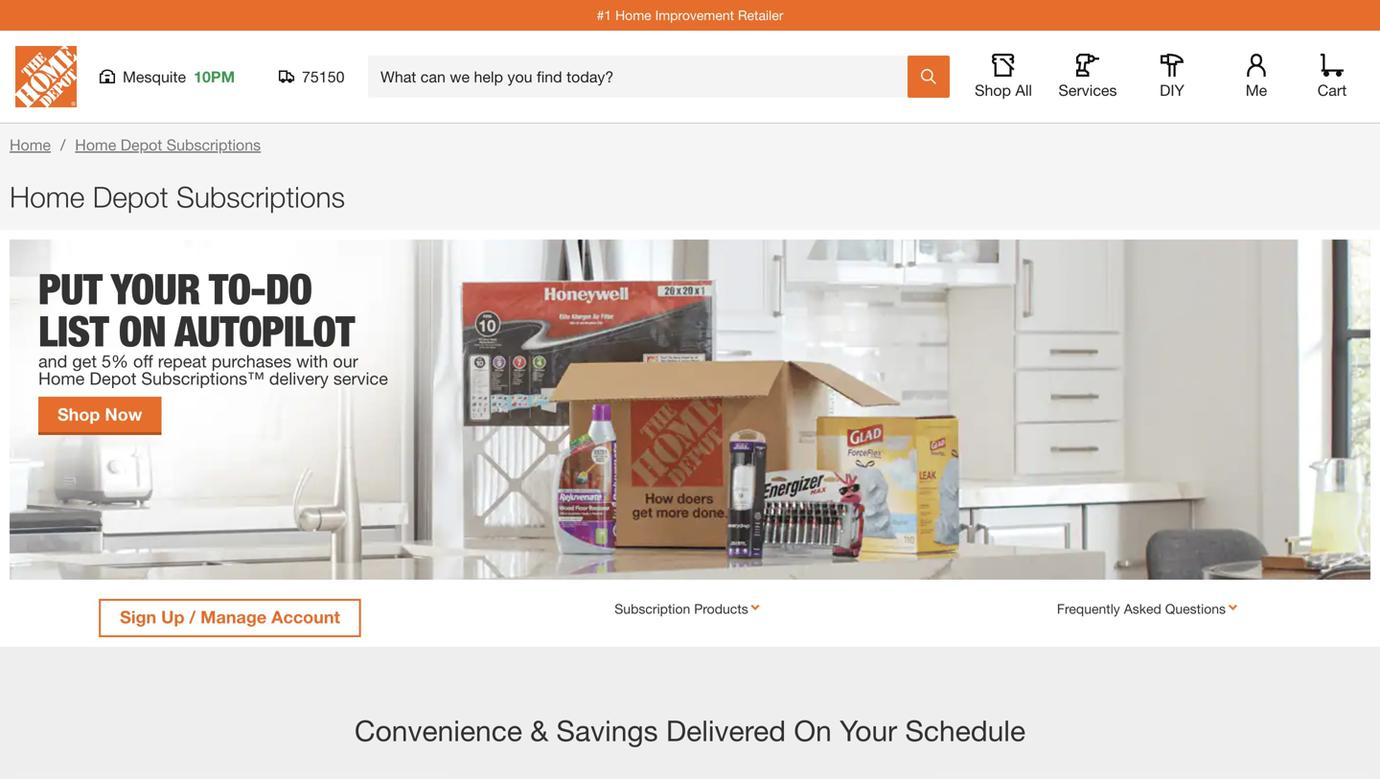Task type: locate. For each thing, give the bounding box(es) containing it.
retailer
[[738, 7, 784, 23]]

put
[[38, 264, 102, 314]]

1 vertical spatial home depot subscriptions
[[10, 180, 345, 214]]

sign up / manage account
[[120, 607, 340, 627]]

depot down mesquite
[[121, 136, 162, 154]]

subscription
[[615, 601, 691, 617]]

your right on on the bottom right
[[840, 714, 897, 748]]

0 horizontal spatial shop
[[58, 404, 100, 425]]

1 vertical spatial shop
[[58, 404, 100, 425]]

shop left all
[[975, 81, 1011, 99]]

subscriptions
[[167, 136, 261, 154], [176, 180, 345, 214]]

off
[[133, 351, 153, 371]]

our
[[333, 351, 358, 371]]

depot up now on the bottom of page
[[89, 368, 136, 389]]

questions
[[1166, 601, 1226, 617]]

home depot subscriptions down home depot subscriptions link
[[10, 180, 345, 214]]

delivered
[[666, 714, 786, 748]]

service
[[333, 368, 388, 389]]

shop left now on the bottom of page
[[58, 404, 100, 425]]

1 horizontal spatial shop
[[975, 81, 1011, 99]]

shop inside button
[[975, 81, 1011, 99]]

shop now
[[58, 404, 142, 425]]

with
[[296, 351, 328, 371]]

depot inside put your to-do list on autopilot and get 5% off repeat purchases with our home depot subscriptions™ delivery service
[[89, 368, 136, 389]]

0 vertical spatial your
[[111, 264, 200, 314]]

1 vertical spatial subscriptions
[[176, 180, 345, 214]]

cart
[[1318, 81, 1347, 99]]

shop
[[975, 81, 1011, 99], [58, 404, 100, 425]]

services
[[1059, 81, 1117, 99]]

home down list
[[38, 368, 85, 389]]

the home depot logo image
[[15, 46, 77, 107]]

home depot subscriptions down 'mesquite 10pm'
[[75, 136, 261, 154]]

0 vertical spatial home depot subscriptions
[[75, 136, 261, 154]]

account
[[271, 607, 340, 627]]

list
[[38, 306, 108, 357]]

frequently asked questions link
[[1057, 601, 1243, 617]]

subscription products
[[615, 601, 748, 617]]

savings
[[557, 714, 658, 748]]

shop all button
[[973, 54, 1034, 100]]

home
[[616, 7, 652, 23], [10, 136, 51, 154], [75, 136, 116, 154], [10, 180, 85, 214], [38, 368, 85, 389]]

your up off
[[111, 264, 200, 314]]

0 vertical spatial shop
[[975, 81, 1011, 99]]

/
[[189, 607, 196, 627]]

delivery
[[269, 368, 329, 389]]

subscriptions down 10pm
[[167, 136, 261, 154]]

What can we help you find today? search field
[[381, 57, 907, 97]]

diy button
[[1142, 54, 1203, 100]]

and
[[38, 351, 67, 371]]

0 horizontal spatial your
[[111, 264, 200, 314]]

subscription hero image
[[10, 240, 1371, 580]]

home down home link
[[10, 180, 85, 214]]

2 vertical spatial depot
[[89, 368, 136, 389]]

home right #1
[[616, 7, 652, 23]]

your
[[111, 264, 200, 314], [840, 714, 897, 748]]

get
[[72, 351, 97, 371]]

1 vertical spatial your
[[840, 714, 897, 748]]

home right home link
[[75, 136, 116, 154]]

depot down home depot subscriptions link
[[93, 180, 168, 214]]

autopilot
[[175, 306, 355, 357]]

home depot subscriptions
[[75, 136, 261, 154], [10, 180, 345, 214]]

subscriptions up to- at the top of the page
[[176, 180, 345, 214]]

depot
[[121, 136, 162, 154], [93, 180, 168, 214], [89, 368, 136, 389]]



Task type: vqa. For each thing, say whether or not it's contained in the screenshot.
Track
no



Task type: describe. For each thing, give the bounding box(es) containing it.
#1 home improvement retailer
[[597, 7, 784, 23]]

all
[[1016, 81, 1032, 99]]

put your to-do list on autopilot and get 5% off repeat purchases with our home depot subscriptions™ delivery service
[[38, 264, 388, 389]]

mesquite
[[123, 68, 186, 86]]

#1
[[597, 7, 612, 23]]

easy delivery management. use your existing the home depot account and access, start, pause, skip or return orders from any device image
[[470, 772, 911, 779]]

services button
[[1057, 54, 1119, 100]]

diy
[[1160, 81, 1185, 99]]

on
[[794, 714, 832, 748]]

shop all
[[975, 81, 1032, 99]]

subscription products link
[[615, 601, 766, 617]]

1 vertical spatial depot
[[93, 180, 168, 214]]

purchases
[[212, 351, 292, 371]]

do
[[265, 264, 312, 314]]

me
[[1246, 81, 1268, 99]]

convenience & savings delivered on your schedule
[[355, 714, 1026, 748]]

home link
[[10, 136, 51, 154]]

me button
[[1226, 54, 1288, 100]]

manage
[[201, 607, 267, 627]]

subscriptions™
[[141, 368, 264, 389]]

5%
[[102, 351, 129, 371]]

up
[[161, 607, 185, 627]]

10pm
[[194, 68, 235, 86]]

repeat
[[158, 351, 207, 371]]

improvement
[[655, 7, 734, 23]]

home inside put your to-do list on autopilot and get 5% off repeat purchases with our home depot subscriptions™ delivery service
[[38, 368, 85, 389]]

&
[[530, 714, 549, 748]]

schedule
[[905, 714, 1026, 748]]

sign
[[120, 607, 156, 627]]

asked
[[1124, 601, 1162, 617]]

now
[[105, 404, 142, 425]]

0 vertical spatial subscriptions
[[167, 136, 261, 154]]

home depot subscriptions link
[[75, 136, 261, 154]]

cart link
[[1311, 54, 1354, 100]]

frequently
[[1057, 601, 1121, 617]]

mesquite 10pm
[[123, 68, 235, 86]]

shop now link
[[38, 397, 161, 432]]

sign up / manage account link
[[99, 599, 361, 638]]

on
[[119, 306, 166, 357]]

home down the home depot logo
[[10, 136, 51, 154]]

frequently asked questions
[[1057, 601, 1226, 617]]

products
[[694, 601, 748, 617]]

convenience
[[355, 714, 522, 748]]

75150
[[302, 68, 345, 86]]

1 horizontal spatial your
[[840, 714, 897, 748]]

shop for shop all
[[975, 81, 1011, 99]]

0 vertical spatial depot
[[121, 136, 162, 154]]

your inside put your to-do list on autopilot and get 5% off repeat purchases with our home depot subscriptions™ delivery service
[[111, 264, 200, 314]]

shop for shop now
[[58, 404, 100, 425]]

to-
[[209, 264, 266, 314]]

75150 button
[[279, 67, 345, 86]]



